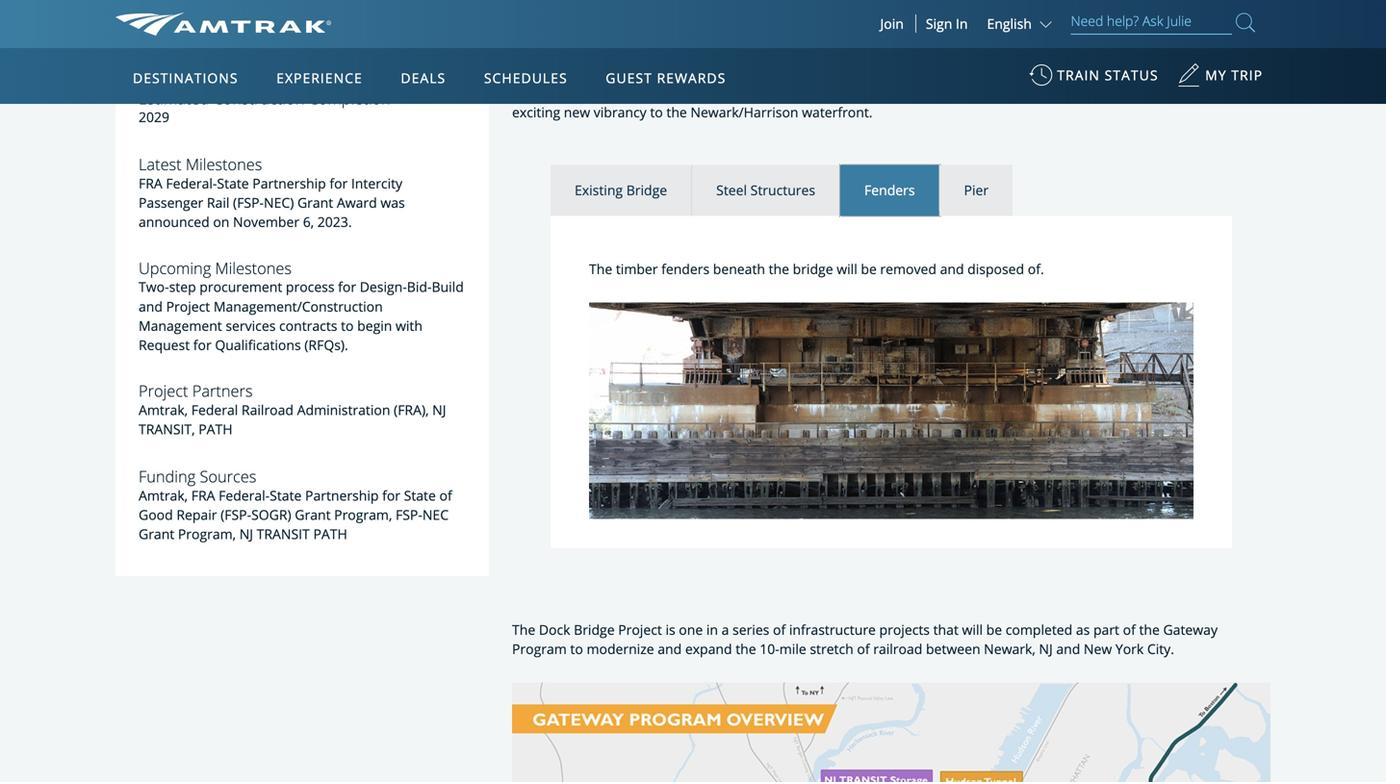 Task type: describe. For each thing, give the bounding box(es) containing it.
guest rewards button
[[598, 51, 734, 105]]

newark/harrison
[[691, 103, 798, 121]]

exciting
[[512, 103, 560, 121]]

of inside elevated perception of dock bridge as well as maintained cared for structure enhanced community/bridge aesthetics
[[281, 4, 294, 23]]

construction
[[213, 87, 304, 109]]

1 vertical spatial grant
[[295, 506, 331, 524]]

risk
[[760, 64, 782, 83]]

1 horizontal spatial as
[[423, 4, 437, 23]]

procurement
[[200, 278, 282, 296]]

0 vertical spatial improve
[[936, 26, 988, 44]]

(fra),
[[394, 401, 429, 419]]

Please enter your search item search field
[[1071, 10, 1232, 35]]

and right removed
[[940, 260, 964, 278]]

destinations button
[[125, 51, 246, 105]]

amtrak, for funding
[[139, 486, 188, 505]]

well
[[394, 4, 419, 23]]

for inside elevated perception of dock bridge as well as maintained cared for structure enhanced community/bridge aesthetics
[[267, 24, 285, 42]]

schedules link
[[476, 48, 575, 104]]

english button
[[987, 14, 1056, 33]]

2029
[[139, 108, 169, 126]]

that
[[933, 621, 959, 639]]

fenders button
[[840, 165, 940, 216]]

is inside comprehensive rehabilitation of this steel-through truss bridge will improve reliability on the nec and extend the useful life of this critical asset. converting the bridge from a moveable to fixed span will save millions of dollars in annual maintenance expenses, minimizing the risk of more costly repairs in the future. it is also expected to improve travel times for intercity and commuter rail passengers, enhance worker safety by upgrading access to the bridge and add exciting new vibrancy to the newark/harrison waterfront.
[[1024, 64, 1034, 83]]

estimated construction completion 2029
[[139, 87, 390, 126]]

announced
[[139, 213, 210, 231]]

converting
[[661, 45, 730, 63]]

path inside funding sources amtrak, fra federal-state partnership for state of good repair (fsp-sogr) grant program, fsp-nec grant program, nj transit path
[[313, 525, 347, 543]]

deals
[[401, 69, 446, 87]]

nj inside the dock bridge project is one in a series of infrastructure projects that will be completed as part of the gateway program to modernize and expand the 10-mile stretch of railroad between newark, nj and new york city.
[[1039, 640, 1053, 658]]

existing bridge button
[[551, 165, 692, 216]]

the down commuter
[[666, 103, 687, 121]]

sign in button
[[926, 14, 968, 33]]

with
[[396, 316, 423, 335]]

travel
[[1199, 64, 1235, 83]]

guest rewards
[[606, 69, 726, 87]]

design-
[[360, 278, 407, 296]]

existing bridge list item
[[551, 165, 692, 216]]

0 horizontal spatial as
[[377, 4, 391, 23]]

elevated perception of dock bridge as well as maintained cared for structure enhanced community/bridge aesthetics
[[153, 4, 437, 61]]

bridge down the dollars
[[1142, 84, 1182, 102]]

rail
[[723, 84, 743, 102]]

destinations
[[133, 69, 238, 87]]

for down management
[[193, 336, 211, 354]]

2 vertical spatial grant
[[139, 525, 174, 543]]

fra inside funding sources amtrak, fra federal-state partnership for state of good repair (fsp-sogr) grant program, fsp-nec grant program, nj transit path
[[191, 486, 215, 505]]

steel structures
[[716, 181, 815, 199]]

transit,
[[139, 420, 195, 438]]

funding
[[139, 466, 196, 488]]

1 horizontal spatial this
[[718, 26, 741, 44]]

path inside project partners amtrak, federal railroad administration (fra), nj transit, path
[[198, 420, 233, 438]]

a inside comprehensive rehabilitation of this steel-through truss bridge will improve reliability on the nec and extend the useful life of this critical asset. converting the bridge from a moveable to fixed span will save millions of dollars in annual maintenance expenses, minimizing the risk of more costly repairs in the future. it is also expected to improve travel times for intercity and commuter rail passengers, enhance worker safety by upgrading access to the bridge and add exciting new vibrancy to the newark/harrison waterfront.
[[835, 45, 843, 63]]

project inside upcoming milestones two-step procurement process for design-bid-build and project management/construction management services contracts to begin with request for qualifications (rfqs).
[[166, 297, 210, 315]]

between
[[926, 640, 980, 658]]

worker
[[882, 84, 926, 102]]

be inside the dock bridge project is one in a series of infrastructure projects that will be completed as part of the gateway program to modernize and expand the 10-mile stretch of railroad between newark, nj and new york city.
[[986, 621, 1002, 639]]

(rfqs).
[[304, 336, 348, 354]]

for inside funding sources amtrak, fra federal-state partnership for state of good repair (fsp-sogr) grant program, fsp-nec grant program, nj transit path
[[382, 486, 400, 505]]

structures
[[750, 181, 815, 199]]

0 horizontal spatial this
[[551, 45, 574, 63]]

milestones for latest
[[186, 154, 262, 175]]

and down one
[[658, 640, 682, 658]]

is inside the dock bridge project is one in a series of infrastructure projects that will be completed as part of the gateway program to modernize and expand the 10-mile stretch of railroad between newark, nj and new york city.
[[666, 621, 675, 639]]

nec)
[[264, 194, 294, 212]]

bridge inside the dock bridge project is one in a series of infrastructure projects that will be completed as part of the gateway program to modernize and expand the 10-mile stretch of railroad between newark, nj and new york city.
[[574, 621, 615, 639]]

steel
[[716, 181, 747, 199]]

city.
[[1147, 640, 1174, 658]]

community/bridge
[[219, 43, 335, 61]]

maintenance
[[512, 64, 594, 83]]

york
[[1115, 640, 1144, 658]]

also
[[1037, 64, 1063, 83]]

experience button
[[269, 51, 370, 105]]

save
[[1020, 45, 1049, 63]]

upcoming milestones two-step procurement process for design-bid-build and project management/construction management services contracts to begin with request for qualifications (rfqs).
[[139, 257, 464, 354]]

intercity
[[572, 84, 623, 102]]

for left design-
[[338, 278, 356, 296]]

was
[[381, 194, 405, 212]]

train
[[1057, 66, 1100, 84]]

good
[[139, 506, 173, 524]]

and down travel
[[1186, 84, 1210, 102]]

bridge up moveable
[[868, 26, 908, 44]]

the timber fenders beneath the bridge will be removed and disposed of.
[[589, 260, 1044, 278]]

in
[[956, 14, 968, 33]]

fenders
[[661, 260, 710, 278]]

moveable
[[846, 45, 908, 63]]

join button
[[869, 14, 916, 33]]

it
[[1012, 64, 1020, 83]]

milestones for upcoming
[[215, 257, 292, 279]]

intercity
[[351, 174, 402, 193]]

expand
[[685, 640, 732, 658]]

bridge inside elevated perception of dock bridge as well as maintained cared for structure enhanced community/bridge aesthetics
[[333, 4, 373, 23]]

the up millions
[[1072, 26, 1093, 44]]

aesthetics
[[339, 43, 402, 61]]

and left "new"
[[1056, 640, 1080, 658]]

to inside the dock bridge project is one in a series of infrastructure projects that will be completed as part of the gateway program to modernize and expand the 10-mile stretch of railroad between newark, nj and new york city.
[[570, 640, 583, 658]]

more
[[802, 64, 836, 83]]

critical
[[577, 45, 618, 63]]

begin
[[357, 316, 392, 335]]

award
[[337, 194, 377, 212]]

request
[[139, 336, 190, 354]]

fra inside latest milestones fra federal-state partnership for intercity passenger rail (fsp-nec) grant award was announced on november 6, 2023.
[[139, 174, 162, 193]]

the down expected
[[1118, 84, 1138, 102]]

and inside upcoming milestones two-step procurement process for design-bid-build and project management/construction management services contracts to begin with request for qualifications (rfqs).
[[139, 297, 163, 315]]

and up the dollars
[[1126, 26, 1150, 44]]

sources
[[200, 466, 256, 488]]

commuter
[[654, 84, 720, 102]]

management/construction
[[214, 297, 383, 315]]

railroad
[[242, 401, 294, 419]]

reliability
[[991, 26, 1049, 44]]

grant inside latest milestones fra federal-state partnership for intercity passenger rail (fsp-nec) grant award was announced on november 6, 2023.
[[297, 194, 333, 212]]

future.
[[966, 64, 1008, 83]]

for inside latest milestones fra federal-state partnership for intercity passenger rail (fsp-nec) grant award was announced on november 6, 2023.
[[330, 174, 348, 193]]

will up it
[[996, 45, 1017, 63]]

beneath
[[713, 260, 765, 278]]

access
[[1057, 84, 1098, 102]]

fsp-
[[396, 506, 422, 524]]

steel structures list item
[[692, 165, 840, 216]]

my trip button
[[1177, 57, 1263, 104]]

of inside funding sources amtrak, fra federal-state partnership for state of good repair (fsp-sogr) grant program, fsp-nec grant program, nj transit path
[[439, 486, 452, 505]]

trip
[[1231, 66, 1263, 84]]

timber
[[616, 260, 658, 278]]

fenders list item
[[840, 165, 940, 216]]

nj inside funding sources amtrak, fra federal-state partnership for state of good repair (fsp-sogr) grant program, fsp-nec grant program, nj transit path
[[239, 525, 253, 543]]

qualifications
[[215, 336, 301, 354]]

bridge up risk
[[757, 45, 798, 63]]

november
[[233, 213, 299, 231]]

schedules
[[484, 69, 568, 87]]

1 horizontal spatial improve
[[1143, 64, 1196, 83]]

1 horizontal spatial state
[[270, 486, 302, 505]]

vibrancy
[[594, 103, 647, 121]]

will inside the dock bridge project is one in a series of infrastructure projects that will be completed as part of the gateway program to modernize and expand the 10-mile stretch of railroad between newark, nj and new york city.
[[962, 621, 983, 639]]

gateway
[[1163, 621, 1218, 639]]

asset.
[[621, 45, 658, 63]]

project inside project partners amtrak, federal railroad administration (fra), nj transit, path
[[139, 380, 188, 402]]

transit
[[257, 525, 310, 543]]

fenders
[[864, 181, 915, 199]]



Task type: locate. For each thing, give the bounding box(es) containing it.
costly
[[839, 64, 875, 83]]

1 horizontal spatial on
[[1052, 26, 1069, 44]]

2 vertical spatial project
[[618, 621, 662, 639]]

on inside latest milestones fra federal-state partnership for intercity passenger rail (fsp-nec) grant award was announced on november 6, 2023.
[[213, 213, 229, 231]]

0 horizontal spatial fra
[[139, 174, 162, 193]]

is left one
[[666, 621, 675, 639]]

through
[[779, 26, 829, 44]]

0 vertical spatial is
[[1024, 64, 1034, 83]]

minimizing
[[664, 64, 732, 83]]

will left removed
[[837, 260, 857, 278]]

0 horizontal spatial program,
[[178, 525, 236, 543]]

0 vertical spatial program,
[[334, 506, 392, 524]]

a up expand
[[722, 621, 729, 639]]

application inside banner
[[187, 161, 649, 430]]

grant up transit
[[295, 506, 331, 524]]

and down two-
[[139, 297, 163, 315]]

the rusted dock pier of dock bridge in new jersey image
[[589, 302, 1194, 519]]

milestones up rail
[[186, 154, 262, 175]]

milestones down november
[[215, 257, 292, 279]]

be left removed
[[861, 260, 877, 278]]

to left fixed
[[912, 45, 924, 63]]

pier list item
[[940, 165, 1013, 216]]

program, left fsp-
[[334, 506, 392, 524]]

funding sources amtrak, fra federal-state partnership for state of good repair (fsp-sogr) grant program, fsp-nec grant program, nj transit path
[[139, 466, 452, 543]]

fra up passenger
[[139, 174, 162, 193]]

0 vertical spatial bridge
[[333, 4, 373, 23]]

a inside the dock bridge project is one in a series of infrastructure projects that will be completed as part of the gateway program to modernize and expand the 10-mile stretch of railroad between newark, nj and new york city.
[[722, 621, 729, 639]]

the for the timber fenders beneath the bridge will be removed and disposed of.
[[589, 260, 612, 278]]

completed
[[1006, 621, 1072, 639]]

the up rail at the top of page
[[736, 64, 757, 83]]

the down steel-
[[733, 45, 754, 63]]

0 horizontal spatial is
[[666, 621, 675, 639]]

0 vertical spatial dock
[[298, 4, 329, 23]]

(fsp- down sources
[[221, 506, 251, 524]]

train status
[[1057, 66, 1158, 84]]

0 vertical spatial on
[[1052, 26, 1069, 44]]

will up fixed
[[911, 26, 932, 44]]

to inside upcoming milestones two-step procurement process for design-bid-build and project management/construction management services contracts to begin with request for qualifications (rfqs).
[[341, 316, 354, 335]]

state inside latest milestones fra federal-state partnership for intercity passenger rail (fsp-nec) grant award was announced on november 6, 2023.
[[217, 174, 249, 193]]

application
[[187, 161, 649, 430]]

as left part
[[1076, 621, 1090, 639]]

0 vertical spatial federal-
[[166, 174, 217, 193]]

1 vertical spatial partnership
[[305, 486, 379, 505]]

federal- up passenger
[[166, 174, 217, 193]]

1 vertical spatial project
[[139, 380, 188, 402]]

path
[[198, 420, 233, 438], [313, 525, 347, 543]]

2 horizontal spatial in
[[1167, 45, 1179, 63]]

0 vertical spatial the
[[589, 260, 612, 278]]

1 vertical spatial milestones
[[215, 257, 292, 279]]

the left timber
[[589, 260, 612, 278]]

(fsp- inside latest milestones fra federal-state partnership for intercity passenger rail (fsp-nec) grant award was announced on november 6, 2023.
[[233, 194, 264, 212]]

safety
[[930, 84, 967, 102]]

partnership up transit
[[305, 486, 379, 505]]

and
[[1126, 26, 1150, 44], [626, 84, 650, 102], [1186, 84, 1210, 102], [940, 260, 964, 278], [139, 297, 163, 315], [658, 640, 682, 658], [1056, 640, 1080, 658]]

(fsp- inside funding sources amtrak, fra federal-state partnership for state of good repair (fsp-sogr) grant program, fsp-nec grant program, nj transit path
[[221, 506, 251, 524]]

part
[[1093, 621, 1119, 639]]

1 vertical spatial nec
[[422, 506, 449, 524]]

two-
[[139, 278, 169, 296]]

list containing existing bridge
[[551, 165, 1232, 216]]

will
[[911, 26, 932, 44], [996, 45, 1017, 63], [837, 260, 857, 278], [962, 621, 983, 639]]

my trip
[[1205, 66, 1263, 84]]

partnership inside funding sources amtrak, fra federal-state partnership for state of good repair (fsp-sogr) grant program, fsp-nec grant program, nj transit path
[[305, 486, 379, 505]]

program
[[512, 640, 567, 658]]

this left steel-
[[718, 26, 741, 44]]

passengers,
[[746, 84, 821, 102]]

nec inside funding sources amtrak, fra federal-state partnership for state of good repair (fsp-sogr) grant program, fsp-nec grant program, nj transit path
[[422, 506, 449, 524]]

1 horizontal spatial path
[[313, 525, 347, 543]]

the for the dock bridge project is one in a series of infrastructure projects that will be completed as part of the gateway program to modernize and expand the 10-mile stretch of railroad between newark, nj and new york city.
[[512, 621, 535, 639]]

my
[[1205, 66, 1227, 84]]

expenses,
[[598, 64, 660, 83]]

milestones inside latest milestones fra federal-state partnership for intercity passenger rail (fsp-nec) grant award was announced on november 6, 2023.
[[186, 154, 262, 175]]

nj down sogr)
[[239, 525, 253, 543]]

1 vertical spatial this
[[551, 45, 574, 63]]

amtrak, up good
[[139, 486, 188, 505]]

extend
[[1153, 26, 1197, 44]]

list
[[551, 165, 1232, 216]]

nj right (fra),
[[432, 401, 446, 419]]

0 horizontal spatial nj
[[239, 525, 253, 543]]

1 horizontal spatial program,
[[334, 506, 392, 524]]

1 vertical spatial a
[[722, 621, 729, 639]]

banner containing join
[[0, 0, 1386, 444]]

1 horizontal spatial is
[[1024, 64, 1034, 83]]

1 vertical spatial in
[[926, 64, 938, 83]]

0 horizontal spatial on
[[213, 213, 229, 231]]

in down extend in the right of the page
[[1167, 45, 1179, 63]]

nj
[[432, 401, 446, 419], [239, 525, 253, 543], [1039, 640, 1053, 658]]

improve down the dollars
[[1143, 64, 1196, 83]]

on up millions
[[1052, 26, 1069, 44]]

steel structures button
[[692, 165, 840, 216]]

(fsp- up november
[[233, 194, 264, 212]]

0 vertical spatial amtrak,
[[139, 401, 188, 419]]

0 vertical spatial path
[[198, 420, 233, 438]]

this down comprehensive
[[551, 45, 574, 63]]

in inside the dock bridge project is one in a series of infrastructure projects that will be completed as part of the gateway program to modernize and expand the 10-mile stretch of railroad between newark, nj and new york city.
[[706, 621, 718, 639]]

as left the well
[[377, 4, 391, 23]]

0 vertical spatial (fsp-
[[233, 194, 264, 212]]

1 horizontal spatial fra
[[191, 486, 215, 505]]

dock up structure
[[298, 4, 329, 23]]

0 vertical spatial fra
[[139, 174, 162, 193]]

1 amtrak, from the top
[[139, 401, 188, 419]]

6,
[[303, 213, 314, 231]]

amtrak, inside funding sources amtrak, fra federal-state partnership for state of good repair (fsp-sogr) grant program, fsp-nec grant program, nj transit path
[[139, 486, 188, 505]]

railroad
[[873, 640, 922, 658]]

program, down repair
[[178, 525, 236, 543]]

experience
[[276, 69, 363, 87]]

for down maintenance
[[550, 84, 568, 102]]

0 horizontal spatial the
[[512, 621, 535, 639]]

grant up 6,
[[297, 194, 333, 212]]

projects
[[879, 621, 930, 639]]

1 vertical spatial dock
[[539, 621, 570, 639]]

federal- inside latest milestones fra federal-state partnership for intercity passenger rail (fsp-nec) grant award was announced on november 6, 2023.
[[166, 174, 217, 193]]

state up fsp-
[[404, 486, 436, 505]]

2 vertical spatial in
[[706, 621, 718, 639]]

project down step
[[166, 297, 210, 315]]

existing bridge
[[575, 181, 667, 199]]

the up program
[[512, 621, 535, 639]]

2 horizontal spatial state
[[404, 486, 436, 505]]

and down expenses,
[[626, 84, 650, 102]]

2 vertical spatial nj
[[1039, 640, 1053, 658]]

to down expected
[[1101, 84, 1114, 102]]

1 vertical spatial on
[[213, 213, 229, 231]]

enhance
[[824, 84, 878, 102]]

0 horizontal spatial a
[[722, 621, 729, 639]]

will right that
[[962, 621, 983, 639]]

as inside the dock bridge project is one in a series of infrastructure projects that will be completed as part of the gateway program to modernize and expand the 10-mile stretch of railroad between newark, nj and new york city.
[[1076, 621, 1090, 639]]

partnership inside latest milestones fra federal-state partnership for intercity passenger rail (fsp-nec) grant award was announced on november 6, 2023.
[[252, 174, 326, 193]]

for up award
[[330, 174, 348, 193]]

1 vertical spatial fra
[[191, 486, 215, 505]]

in up expand
[[706, 621, 718, 639]]

to left begin
[[341, 316, 354, 335]]

state up rail
[[217, 174, 249, 193]]

project partners amtrak, federal railroad administration (fra), nj transit, path
[[139, 380, 446, 438]]

project up the transit, at the bottom left of the page
[[139, 380, 188, 402]]

0 vertical spatial milestones
[[186, 154, 262, 175]]

dock
[[298, 4, 329, 23], [539, 621, 570, 639]]

mile
[[779, 640, 806, 658]]

series
[[733, 621, 769, 639]]

disposed
[[967, 260, 1024, 278]]

to right program
[[570, 640, 583, 658]]

steel-
[[745, 26, 779, 44]]

the
[[1072, 26, 1093, 44], [1200, 26, 1221, 44], [733, 45, 754, 63], [736, 64, 757, 83], [942, 64, 962, 83], [1118, 84, 1138, 102], [666, 103, 687, 121], [769, 260, 789, 278], [1139, 621, 1160, 639], [736, 640, 756, 658]]

1 vertical spatial (fsp-
[[221, 506, 251, 524]]

life
[[512, 45, 531, 63]]

amtrak, inside project partners amtrak, federal railroad administration (fra), nj transit, path
[[139, 401, 188, 419]]

1 horizontal spatial federal-
[[219, 486, 270, 505]]

1 horizontal spatial be
[[986, 621, 1002, 639]]

federal- inside funding sources amtrak, fra federal-state partnership for state of good repair (fsp-sogr) grant program, fsp-nec grant program, nj transit path
[[219, 486, 270, 505]]

the up "safety"
[[942, 64, 962, 83]]

on
[[1052, 26, 1069, 44], [213, 213, 229, 231]]

amtrak, up the transit, at the bottom left of the page
[[139, 401, 188, 419]]

for up fsp-
[[382, 486, 400, 505]]

on down rail
[[213, 213, 229, 231]]

nec inside comprehensive rehabilitation of this steel-through truss bridge will improve reliability on the nec and extend the useful life of this critical asset. converting the bridge from a moveable to fixed span will save millions of dollars in annual maintenance expenses, minimizing the risk of more costly repairs in the future. it is also expected to improve travel times for intercity and commuter rail passengers, enhance worker safety by upgrading access to the bridge and add exciting new vibrancy to the newark/harrison waterfront.
[[1096, 26, 1122, 44]]

for inside comprehensive rehabilitation of this steel-through truss bridge will improve reliability on the nec and extend the useful life of this critical asset. converting the bridge from a moveable to fixed span will save millions of dollars in annual maintenance expenses, minimizing the risk of more costly repairs in the future. it is also expected to improve travel times for intercity and commuter rail passengers, enhance worker safety by upgrading access to the bridge and add exciting new vibrancy to the newark/harrison waterfront.
[[550, 84, 568, 102]]

regions map image
[[187, 161, 649, 430]]

0 vertical spatial this
[[718, 26, 741, 44]]

pier button
[[940, 165, 1013, 216]]

partnership up nec)
[[252, 174, 326, 193]]

0 horizontal spatial federal-
[[166, 174, 217, 193]]

project up the modernize
[[618, 621, 662, 639]]

of
[[281, 4, 294, 23], [702, 26, 715, 44], [535, 45, 547, 63], [1105, 45, 1117, 63], [786, 64, 799, 83], [439, 486, 452, 505], [773, 621, 786, 639], [1123, 621, 1136, 639], [857, 640, 870, 658]]

be up the newark,
[[986, 621, 1002, 639]]

for up community/bridge at left top
[[267, 24, 285, 42]]

grant down good
[[139, 525, 174, 543]]

0 horizontal spatial in
[[706, 621, 718, 639]]

10-
[[760, 640, 779, 658]]

the right beneath
[[769, 260, 789, 278]]

estimated
[[139, 87, 209, 109]]

0 horizontal spatial improve
[[936, 26, 988, 44]]

pier
[[964, 181, 989, 199]]

1 vertical spatial is
[[666, 621, 675, 639]]

on inside comprehensive rehabilitation of this steel-through truss bridge will improve reliability on the nec and extend the useful life of this critical asset. converting the bridge from a moveable to fixed span will save millions of dollars in annual maintenance expenses, minimizing the risk of more costly repairs in the future. it is also expected to improve travel times for intercity and commuter rail passengers, enhance worker safety by upgrading access to the bridge and add exciting new vibrancy to the newark/harrison waterfront.
[[1052, 26, 1069, 44]]

1 vertical spatial nj
[[239, 525, 253, 543]]

comprehensive rehabilitation of this steel-through truss bridge will improve reliability on the nec and extend the useful life of this critical asset. converting the bridge from a moveable to fixed span will save millions of dollars in annual maintenance expenses, minimizing the risk of more costly repairs in the future. it is also expected to improve travel times for intercity and commuter rail passengers, enhance worker safety by upgrading access to the bridge and add exciting new vibrancy to the newark/harrison waterfront.
[[512, 26, 1263, 121]]

0 horizontal spatial state
[[217, 174, 249, 193]]

bridge inside button
[[626, 181, 667, 199]]

amtrak, for project
[[139, 401, 188, 419]]

is right it
[[1024, 64, 1034, 83]]

1 horizontal spatial nj
[[432, 401, 446, 419]]

is
[[1024, 64, 1034, 83], [666, 621, 675, 639]]

1 horizontal spatial in
[[926, 64, 938, 83]]

1 horizontal spatial dock
[[539, 621, 570, 639]]

banner
[[0, 0, 1386, 444]]

nj down completed
[[1039, 640, 1053, 658]]

path down federal
[[198, 420, 233, 438]]

milestones inside upcoming milestones two-step procurement process for design-bid-build and project management/construction management services contracts to begin with request for qualifications (rfqs).
[[215, 257, 292, 279]]

0 horizontal spatial bridge
[[333, 4, 373, 23]]

0 vertical spatial project
[[166, 297, 210, 315]]

fra up repair
[[191, 486, 215, 505]]

newark,
[[984, 640, 1035, 658]]

2 vertical spatial bridge
[[574, 621, 615, 639]]

completion
[[308, 87, 390, 109]]

bridge right 'existing'
[[626, 181, 667, 199]]

state up sogr)
[[270, 486, 302, 505]]

maintained
[[153, 24, 225, 42]]

waterfront.
[[802, 103, 873, 121]]

stretch
[[810, 640, 854, 658]]

federal- up sogr)
[[219, 486, 270, 505]]

truss
[[833, 26, 864, 44]]

in down fixed
[[926, 64, 938, 83]]

search icon image
[[1236, 9, 1255, 36]]

federal
[[191, 401, 238, 419]]

administration
[[297, 401, 390, 419]]

project inside the dock bridge project is one in a series of infrastructure projects that will be completed as part of the gateway program to modernize and expand the 10-mile stretch of railroad between newark, nj and new york city.
[[618, 621, 662, 639]]

process
[[286, 278, 335, 296]]

dock inside the dock bridge project is one in a series of infrastructure projects that will be completed as part of the gateway program to modernize and expand the 10-mile stretch of railroad between newark, nj and new york city.
[[539, 621, 570, 639]]

1 horizontal spatial the
[[589, 260, 612, 278]]

dock up program
[[539, 621, 570, 639]]

to
[[912, 45, 924, 63], [1127, 64, 1140, 83], [1101, 84, 1114, 102], [650, 103, 663, 121], [341, 316, 354, 335], [570, 640, 583, 658]]

0 vertical spatial partnership
[[252, 174, 326, 193]]

amtrak image
[[116, 13, 331, 36]]

the down series
[[736, 640, 756, 658]]

bridge up the modernize
[[574, 621, 615, 639]]

services
[[226, 316, 276, 335]]

bridge right beneath
[[793, 260, 833, 278]]

1 vertical spatial federal-
[[219, 486, 270, 505]]

the inside the dock bridge project is one in a series of infrastructure projects that will be completed as part of the gateway program to modernize and expand the 10-mile stretch of railroad between newark, nj and new york city.
[[512, 621, 535, 639]]

path right transit
[[313, 525, 347, 543]]

upgrading
[[989, 84, 1053, 102]]

2 horizontal spatial nj
[[1039, 640, 1053, 658]]

for
[[267, 24, 285, 42], [550, 84, 568, 102], [330, 174, 348, 193], [338, 278, 356, 296], [193, 336, 211, 354], [382, 486, 400, 505]]

as right the well
[[423, 4, 437, 23]]

sogr)
[[251, 506, 291, 524]]

a down truss
[[835, 45, 843, 63]]

1 horizontal spatial a
[[835, 45, 843, 63]]

infrastructure
[[789, 621, 876, 639]]

0 vertical spatial nec
[[1096, 26, 1122, 44]]

1 vertical spatial bridge
[[626, 181, 667, 199]]

improve up span
[[936, 26, 988, 44]]

2 horizontal spatial bridge
[[626, 181, 667, 199]]

1 vertical spatial path
[[313, 525, 347, 543]]

2 amtrak, from the top
[[139, 486, 188, 505]]

the up city.
[[1139, 621, 1160, 639]]

useful
[[1224, 26, 1263, 44]]

enhanced
[[153, 43, 215, 61]]

to down guest rewards
[[650, 103, 663, 121]]

0 horizontal spatial path
[[198, 420, 233, 438]]

dock inside elevated perception of dock bridge as well as maintained cared for structure enhanced community/bridge aesthetics
[[298, 4, 329, 23]]

0 horizontal spatial nec
[[422, 506, 449, 524]]

repairs
[[879, 64, 923, 83]]

of.
[[1028, 260, 1044, 278]]

nj inside project partners amtrak, federal railroad administration (fra), nj transit, path
[[432, 401, 446, 419]]

0 vertical spatial a
[[835, 45, 843, 63]]

2 horizontal spatial as
[[1076, 621, 1090, 639]]

status
[[1105, 66, 1158, 84]]

0 vertical spatial be
[[861, 260, 877, 278]]

1 vertical spatial the
[[512, 621, 535, 639]]

1 horizontal spatial nec
[[1096, 26, 1122, 44]]

0 horizontal spatial dock
[[298, 4, 329, 23]]

project
[[166, 297, 210, 315], [139, 380, 188, 402], [618, 621, 662, 639]]

amtrak,
[[139, 401, 188, 419], [139, 486, 188, 505]]

to down the dollars
[[1127, 64, 1140, 83]]

partners
[[192, 380, 253, 402]]

bridge up structure
[[333, 4, 373, 23]]

1 vertical spatial be
[[986, 621, 1002, 639]]

1 vertical spatial program,
[[178, 525, 236, 543]]

0 vertical spatial nj
[[432, 401, 446, 419]]

1 vertical spatial improve
[[1143, 64, 1196, 83]]

improve
[[936, 26, 988, 44], [1143, 64, 1196, 83]]

1 vertical spatial amtrak,
[[139, 486, 188, 505]]

0 vertical spatial grant
[[297, 194, 333, 212]]

perception
[[210, 4, 278, 23]]

the up annual
[[1200, 26, 1221, 44]]

1 horizontal spatial bridge
[[574, 621, 615, 639]]

step
[[169, 278, 196, 296]]

0 horizontal spatial be
[[861, 260, 877, 278]]

0 vertical spatial in
[[1167, 45, 1179, 63]]



Task type: vqa. For each thing, say whether or not it's contained in the screenshot.
TRAIN
yes



